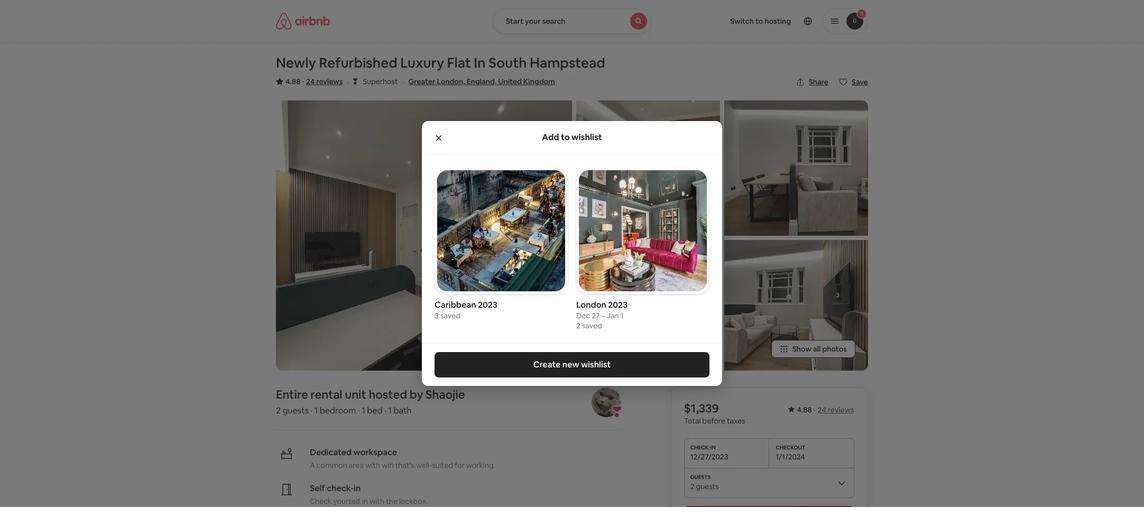 Task type: locate. For each thing, give the bounding box(es) containing it.
1 horizontal spatial 4.88
[[797, 405, 812, 415]]

4.88 · 24 reviews for bottommost 24 reviews button
[[797, 405, 855, 415]]

0 horizontal spatial 4.88 · 24 reviews
[[286, 77, 343, 86]]

entire rental unit hosted by shaojie 2 guests · 1 bedroom · 1 bed · 1 bath
[[276, 387, 465, 416]]

refurbished
[[319, 54, 398, 72]]

wishlist right to
[[572, 132, 602, 143]]

1 vertical spatial 2
[[276, 405, 281, 416]]

united
[[498, 77, 522, 86]]

with inside self check-in check yourself in with the lockbox.
[[370, 497, 385, 506]]

common
[[317, 461, 347, 470]]

unit
[[345, 387, 366, 402]]

1 horizontal spatial 24 reviews button
[[818, 405, 855, 415]]

4.88 down newly
[[286, 77, 301, 86]]

guests
[[283, 405, 309, 416]]

24
[[306, 77, 315, 86], [818, 405, 826, 415]]

profile element
[[664, 0, 868, 42]]

1 vertical spatial with
[[370, 497, 385, 506]]

newly refurbished luxury flat in south hampstead image 3 image
[[577, 240, 720, 371]]

0 vertical spatial 4.88 · 24 reviews
[[286, 77, 343, 86]]

in up yourself
[[354, 483, 361, 494]]

show
[[793, 345, 812, 354]]

1 horizontal spatial 2023
[[608, 300, 628, 311]]

luxury
[[401, 54, 444, 72]]

2023 inside caribbean 2023 3 saved
[[478, 300, 498, 311]]

4.88 up 1/1/2024
[[797, 405, 812, 415]]

wishlist inside button
[[581, 359, 611, 370]]

start
[[506, 16, 524, 26]]

hosted
[[369, 387, 407, 402]]

show all photos button
[[772, 340, 856, 358]]

london 2023 dec 27 – jan 1 2 saved
[[577, 300, 628, 331]]

taxes
[[727, 416, 746, 426]]

1 vertical spatial 4.88
[[797, 405, 812, 415]]

2 2023 from the left
[[608, 300, 628, 311]]

0 vertical spatial saved
[[441, 311, 461, 321]]

create new wishlist button
[[435, 352, 710, 378]]

shaojie is a superhost. learn more about shaojie. image
[[592, 388, 622, 418], [592, 388, 622, 418]]

1 vertical spatial 24
[[818, 405, 826, 415]]

wishlist right new
[[581, 359, 611, 370]]

add
[[542, 132, 559, 143]]

wishlist
[[572, 132, 602, 143], [581, 359, 611, 370]]

0 horizontal spatial reviews
[[316, 77, 343, 86]]

0 horizontal spatial 2023
[[478, 300, 498, 311]]

1 horizontal spatial 4.88 · 24 reviews
[[797, 405, 855, 415]]

0 vertical spatial 4.88
[[286, 77, 301, 86]]

in
[[474, 54, 486, 72]]

0 horizontal spatial 24
[[306, 77, 315, 86]]

2 inside entire rental unit hosted by shaojie 2 guests · 1 bedroom · 1 bed · 1 bath
[[276, 405, 281, 416]]

24 reviews button
[[306, 76, 343, 87], [818, 405, 855, 415]]

0 horizontal spatial in
[[354, 483, 361, 494]]

your
[[525, 16, 541, 26]]

london
[[577, 300, 607, 311]]

newly refurbished luxury flat in south hampstead image 4 image
[[725, 100, 868, 236]]

well-
[[416, 461, 432, 470]]

workspace
[[354, 447, 397, 458]]

lockbox.
[[399, 497, 428, 506]]

0 vertical spatial with
[[365, 461, 380, 470]]

1 vertical spatial 4.88 · 24 reviews
[[797, 405, 855, 415]]

1 2023 from the left
[[478, 300, 498, 311]]

1 vertical spatial wishlist
[[581, 359, 611, 370]]

in right yourself
[[362, 497, 368, 506]]

newly refurbished luxury flat in south hampstead image 1 image
[[276, 100, 572, 371]]

0 vertical spatial wishlist
[[572, 132, 602, 143]]

that's
[[395, 461, 415, 470]]

0 horizontal spatial saved
[[441, 311, 461, 321]]

with inside dedicated workspace a common area with wifi that's well-suited for working.
[[365, 461, 380, 470]]

add to wishlist dialog
[[422, 121, 722, 386]]

newly
[[276, 54, 316, 72]]

before
[[703, 416, 726, 426]]

bath
[[394, 405, 412, 416]]

suited
[[432, 461, 453, 470]]

4.88
[[286, 77, 301, 86], [797, 405, 812, 415]]

dedicated workspace a common area with wifi that's well-suited for working.
[[310, 447, 496, 470]]

1 horizontal spatial reviews
[[828, 405, 855, 415]]

1 vertical spatial saved
[[582, 321, 602, 331]]

the
[[386, 497, 398, 506]]

saved down 27
[[582, 321, 602, 331]]

search
[[542, 16, 566, 26]]

4.88 · 24 reviews
[[286, 77, 343, 86], [797, 405, 855, 415]]

1 horizontal spatial 2
[[577, 321, 581, 331]]

1
[[621, 311, 624, 321], [314, 405, 318, 416], [362, 405, 365, 416], [388, 405, 392, 416]]

27
[[592, 311, 600, 321]]

1 horizontal spatial in
[[362, 497, 368, 506]]

0 horizontal spatial 4.88
[[286, 77, 301, 86]]

2023 up jan
[[608, 300, 628, 311]]

2
[[577, 321, 581, 331], [276, 405, 281, 416]]

saved down the caribbean
[[441, 311, 461, 321]]

2 down dec
[[577, 321, 581, 331]]

1 vertical spatial reviews
[[828, 405, 855, 415]]

0 vertical spatial reviews
[[316, 77, 343, 86]]

1 left bath
[[388, 405, 392, 416]]

4.88 for the topmost 24 reviews button
[[286, 77, 301, 86]]

create
[[534, 359, 561, 370]]

wishlist for add to wishlist
[[572, 132, 602, 143]]

1 right jan
[[621, 311, 624, 321]]

1 vertical spatial in
[[362, 497, 368, 506]]

london,
[[437, 77, 465, 86]]

wifi
[[382, 461, 394, 470]]

with down workspace
[[365, 461, 380, 470]]

0 vertical spatial 2
[[577, 321, 581, 331]]

bed
[[367, 405, 383, 416]]

2 left guests
[[276, 405, 281, 416]]

reviews
[[316, 77, 343, 86], [828, 405, 855, 415]]

–
[[602, 311, 605, 321]]

with left the
[[370, 497, 385, 506]]

4.88 for bottommost 24 reviews button
[[797, 405, 812, 415]]

0 horizontal spatial 2
[[276, 405, 281, 416]]

·
[[302, 77, 304, 86], [347, 77, 349, 88], [402, 77, 404, 88], [311, 405, 313, 416], [358, 405, 360, 416], [385, 405, 387, 416], [814, 405, 816, 415]]

2023 for london
[[608, 300, 628, 311]]

caribbean 2023 3 saved
[[435, 300, 498, 321]]

saved
[[441, 311, 461, 321], [582, 321, 602, 331]]

4.88 · 24 reviews for the topmost 24 reviews button
[[286, 77, 343, 86]]

with
[[365, 461, 380, 470], [370, 497, 385, 506]]

in
[[354, 483, 361, 494], [362, 497, 368, 506]]

share
[[809, 77, 829, 87]]

newly refurbished luxury flat in south hampstead
[[276, 54, 606, 72]]

1 down rental
[[314, 405, 318, 416]]

0 vertical spatial 24 reviews button
[[306, 76, 343, 87]]

1 horizontal spatial saved
[[582, 321, 602, 331]]

flat
[[447, 54, 471, 72]]

0 horizontal spatial 24 reviews button
[[306, 76, 343, 87]]

· greater london, england, united kingdom
[[402, 77, 555, 88]]

2023 inside london 2023 dec 27 – jan 1 2 saved
[[608, 300, 628, 311]]

hampstead
[[530, 54, 606, 72]]

2023 right the caribbean
[[478, 300, 498, 311]]

2023
[[478, 300, 498, 311], [608, 300, 628, 311]]

by shaojie
[[410, 387, 465, 402]]

0 vertical spatial 24
[[306, 77, 315, 86]]

yourself
[[333, 497, 361, 506]]



Task type: describe. For each thing, give the bounding box(es) containing it.
photos
[[823, 345, 847, 354]]

12/27/2023
[[691, 452, 729, 462]]

wishlist for london 2023, dates for dec 27 – jan 1, 2 saved group
[[577, 167, 710, 331]]

share button
[[792, 73, 833, 91]]

1 inside london 2023 dec 27 – jan 1 2 saved
[[621, 311, 624, 321]]

greater london, england, united kingdom button
[[408, 75, 555, 88]]

2 inside london 2023 dec 27 – jan 1 2 saved
[[577, 321, 581, 331]]

wishlist for caribbean 2023, 3 saved group
[[435, 167, 568, 321]]

wishlist for create new wishlist
[[581, 359, 611, 370]]

dec
[[577, 311, 590, 321]]

newly refurbished luxury flat in south hampstead image 5 image
[[725, 240, 868, 371]]

england,
[[467, 77, 497, 86]]

caribbean
[[435, 300, 476, 311]]

to
[[561, 132, 570, 143]]

a
[[310, 461, 315, 470]]

for
[[455, 461, 465, 470]]

bedroom
[[320, 405, 356, 416]]

kingdom
[[524, 77, 555, 86]]

󰀃
[[353, 76, 358, 86]]

start your search button
[[493, 8, 652, 34]]

$1,339
[[684, 401, 719, 416]]

total
[[684, 416, 701, 426]]

superhost
[[363, 77, 398, 86]]

dedicated
[[310, 447, 352, 458]]

area
[[349, 461, 364, 470]]

add to wishlist
[[542, 132, 602, 143]]

entire
[[276, 387, 308, 402]]

3
[[435, 311, 439, 321]]

all
[[813, 345, 821, 354]]

greater
[[408, 77, 436, 86]]

1/1/2024
[[776, 452, 805, 462]]

newly refurbished luxury flat in south hampstead image 2 image
[[577, 100, 720, 236]]

jan
[[607, 311, 619, 321]]

saved inside london 2023 dec 27 – jan 1 2 saved
[[582, 321, 602, 331]]

working.
[[466, 461, 496, 470]]

1 left bed
[[362, 405, 365, 416]]

self check-in check yourself in with the lockbox.
[[310, 483, 428, 506]]

check-
[[327, 483, 354, 494]]

check
[[310, 497, 332, 506]]

reviews for bottommost 24 reviews button
[[828, 405, 855, 415]]

south
[[489, 54, 527, 72]]

1 vertical spatial 24 reviews button
[[818, 405, 855, 415]]

1 horizontal spatial 24
[[818, 405, 826, 415]]

save
[[852, 77, 868, 87]]

self
[[310, 483, 325, 494]]

create new wishlist
[[534, 359, 611, 370]]

2023 for caribbean
[[478, 300, 498, 311]]

start your search
[[506, 16, 566, 26]]

0 vertical spatial in
[[354, 483, 361, 494]]

save button
[[835, 73, 873, 91]]

Start your search search field
[[493, 8, 652, 34]]

show all photos
[[793, 345, 847, 354]]

new
[[563, 359, 579, 370]]

saved inside caribbean 2023 3 saved
[[441, 311, 461, 321]]

$1,339 total before taxes
[[684, 401, 746, 426]]

rental
[[311, 387, 343, 402]]

reviews for the topmost 24 reviews button
[[316, 77, 343, 86]]



Task type: vqa. For each thing, say whether or not it's contained in the screenshot.
the top 4.88 · 24 Reviews
yes



